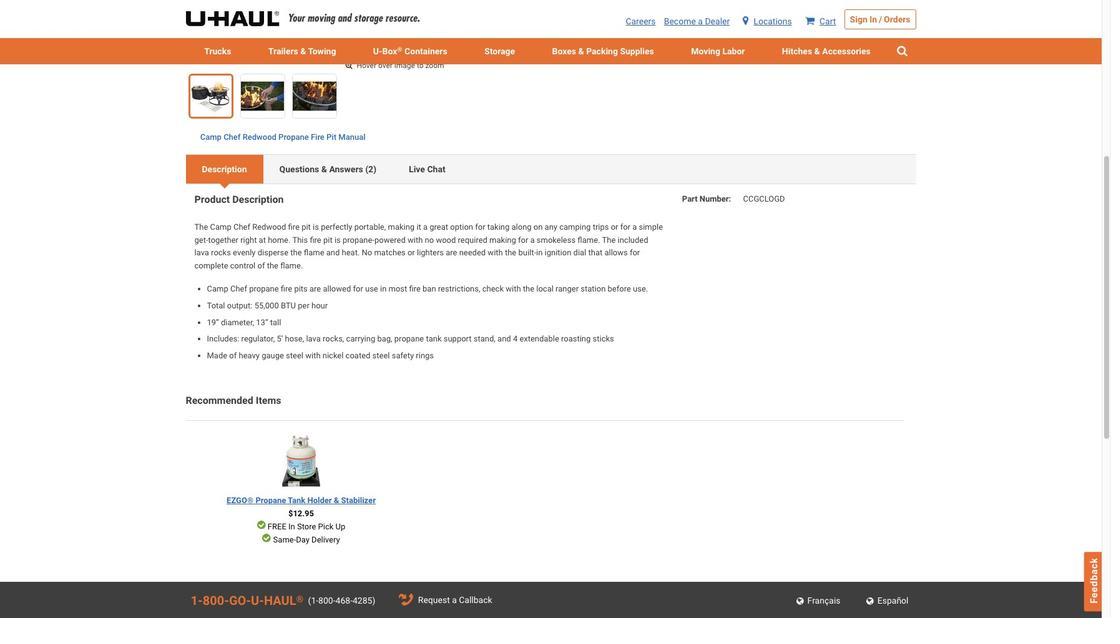 Task type: vqa. For each thing, say whether or not it's contained in the screenshot.
fourth menu item from the right
no



Task type: locate. For each thing, give the bounding box(es) containing it.
1 vertical spatial and
[[498, 334, 511, 344]]

u-
[[373, 46, 383, 56], [251, 593, 264, 608]]

locations link
[[744, 16, 793, 26]]

questions
[[280, 164, 319, 174]]

0 horizontal spatial in
[[380, 284, 387, 294]]

propane
[[279, 133, 309, 142], [256, 496, 286, 506]]

evenly
[[233, 248, 256, 258]]

sign in / orders
[[850, 14, 911, 24]]

the left built-
[[505, 248, 517, 258]]

needed
[[460, 248, 486, 258]]

0 vertical spatial are
[[446, 248, 458, 258]]

the down this
[[291, 248, 302, 258]]

1 horizontal spatial making
[[490, 235, 516, 245]]

& inside ezgo® propane tank holder & stabilizer $12.95
[[334, 496, 339, 506]]

(1-
[[308, 596, 319, 606]]

0 horizontal spatial is
[[313, 222, 319, 232]]

0 horizontal spatial lava
[[195, 248, 209, 258]]

careers link
[[626, 16, 656, 26]]

description up at
[[232, 194, 284, 205]]

questions & answers (2)
[[280, 164, 377, 174]]

2 vertical spatial camp
[[207, 284, 228, 294]]

made
[[207, 351, 227, 361]]

camp up total
[[207, 284, 228, 294]]

0 vertical spatial u-
[[373, 46, 383, 56]]

1 horizontal spatial of
[[258, 261, 265, 271]]

1 horizontal spatial is
[[335, 235, 341, 245]]

redwood inside camp chef redwood propane fire pit manual link
[[243, 133, 277, 142]]

or right trips
[[611, 222, 619, 232]]

1 horizontal spatial and
[[498, 334, 511, 344]]

allows
[[605, 248, 628, 258]]

a up 'included'
[[633, 222, 637, 232]]

a inside footer
[[452, 595, 457, 605]]

banner
[[0, 0, 1102, 65]]

stand,
[[474, 334, 496, 344]]

0 vertical spatial and
[[327, 248, 340, 258]]

the down disperse
[[267, 261, 279, 271]]

1-
[[191, 593, 203, 608]]

are right the pits
[[310, 284, 321, 294]]

1 horizontal spatial 800-
[[319, 596, 336, 606]]

1 horizontal spatial flame.
[[578, 235, 601, 245]]

& left towing
[[301, 46, 306, 56]]

is left perfectly
[[313, 222, 319, 232]]

are down wood
[[446, 248, 458, 258]]

1-800-go-u-haul footer
[[0, 582, 1102, 618]]

camp for camp chef redwood propane fire pit manual
[[200, 133, 222, 142]]

1 vertical spatial or
[[408, 248, 415, 258]]

français
[[808, 596, 841, 606]]

pit down perfectly
[[324, 235, 333, 245]]

fire left the pits
[[281, 284, 292, 294]]

1 vertical spatial the
[[602, 235, 616, 245]]

of right made
[[229, 351, 237, 361]]

0 horizontal spatial are
[[310, 284, 321, 294]]

lava down get-
[[195, 248, 209, 258]]

0 vertical spatial propane
[[279, 133, 309, 142]]

1 horizontal spatial lava
[[306, 334, 321, 344]]

u- left the "(1-"
[[251, 593, 264, 608]]

making down taking
[[490, 235, 516, 245]]

labor
[[723, 46, 745, 56]]

and left "heat."
[[327, 248, 340, 258]]

0 horizontal spatial u-
[[251, 593, 264, 608]]

in / orders
[[870, 14, 911, 24]]

the
[[291, 248, 302, 258], [505, 248, 517, 258], [267, 261, 279, 271], [523, 284, 535, 294]]

safety
[[392, 351, 414, 361]]

of
[[258, 261, 265, 271], [229, 351, 237, 361]]

propane left fire
[[279, 133, 309, 142]]

flame. up that
[[578, 235, 601, 245]]

product description
[[195, 194, 284, 205]]

option
[[451, 222, 473, 232]]

any
[[545, 222, 558, 232]]

trucks
[[204, 46, 231, 56]]

recommended items
[[186, 395, 281, 407]]

careers
[[626, 16, 656, 26]]

over
[[379, 61, 393, 70]]

callback
[[459, 595, 493, 605]]

0 vertical spatial of
[[258, 261, 265, 271]]

steel
[[286, 351, 304, 361], [373, 351, 390, 361]]

0 horizontal spatial flame.
[[281, 261, 303, 271]]

flame
[[304, 248, 325, 258]]

and left 4 at the bottom
[[498, 334, 511, 344]]

& right hitches
[[815, 46, 821, 56]]

0 horizontal spatial propane
[[249, 284, 279, 294]]

of inside 'the camp chef redwood fire pit is perfectly portable, making it a great option for taking along on any camping trips or for a simple get-together right at home. this fire pit is propane-powered with no wood required making for a smokeless flame. the included lava rocks evenly disperse the flame and heat. no matches or lighters are needed with the built-in ignition dial that allows for complete control of the flame.'
[[258, 261, 265, 271]]

steel down 'bag,'
[[373, 351, 390, 361]]

no
[[362, 248, 372, 258]]

chef up right
[[234, 222, 250, 232]]

chef up description link
[[224, 133, 241, 142]]

with down it on the left top of the page
[[408, 235, 423, 245]]

propane up the safety
[[395, 334, 424, 344]]

for up required in the top of the page
[[475, 222, 486, 232]]

0 vertical spatial in
[[537, 248, 543, 258]]

0 vertical spatial or
[[611, 222, 619, 232]]

the up 'allows'
[[602, 235, 616, 245]]

tank
[[288, 496, 306, 506]]

lava up made of heavy gauge steel with nickel coated steel safety rings
[[306, 334, 321, 344]]

1 vertical spatial propane
[[395, 334, 424, 344]]

2 vertical spatial chef
[[230, 284, 247, 294]]

0 horizontal spatial and
[[327, 248, 340, 258]]

& inside "link"
[[322, 164, 327, 174]]

request a callback
[[416, 595, 493, 605]]

0 vertical spatial pit
[[302, 222, 311, 232]]

& right holder
[[334, 496, 339, 506]]

1 vertical spatial of
[[229, 351, 237, 361]]

simple
[[639, 222, 663, 232]]

the up get-
[[195, 222, 208, 232]]

sticks
[[593, 334, 614, 344]]

is
[[313, 222, 319, 232], [335, 235, 341, 245]]

fire up flame
[[310, 235, 322, 245]]

& right boxes
[[579, 46, 584, 56]]

français link
[[791, 592, 846, 611]]

chef inside camp chef redwood propane fire pit manual link
[[224, 133, 241, 142]]

1 vertical spatial camp
[[210, 222, 232, 232]]

home.
[[268, 235, 291, 245]]

0 vertical spatial redwood
[[243, 133, 277, 142]]

camp for camp chef propane fire pits are allowed for use in most fire ban restrictions, check with the local ranger station before use.
[[207, 284, 228, 294]]

0 vertical spatial description
[[202, 164, 247, 174]]

1-800-go-u-haul link
[[191, 588, 304, 613]]

0 vertical spatial flame.
[[578, 235, 601, 245]]

flame. down disperse
[[281, 261, 303, 271]]

1 horizontal spatial in
[[537, 248, 543, 258]]

1-800-go-u-haul
[[191, 593, 296, 608]]

pit up this
[[302, 222, 311, 232]]

allowed
[[323, 284, 351, 294]]

powered
[[375, 235, 406, 245]]

a right request
[[452, 595, 457, 605]]

or left lighters
[[408, 248, 415, 258]]

in right use
[[380, 284, 387, 294]]

chef up output:
[[230, 284, 247, 294]]

hitches
[[783, 46, 813, 56]]

camp up description link
[[200, 133, 222, 142]]

redwood up description link
[[243, 133, 277, 142]]

redwood up at
[[252, 222, 286, 232]]

making up powered
[[388, 222, 415, 232]]

are inside 'the camp chef redwood fire pit is perfectly portable, making it a great option for taking along on any camping trips or for a simple get-together right at home. this fire pit is propane-powered with no wood required making for a smokeless flame. the included lava rocks evenly disperse the flame and heat. no matches or lighters are needed with the built-in ignition dial that allows for complete control of the flame.'
[[446, 248, 458, 258]]

this
[[293, 235, 308, 245]]

tab list
[[186, 154, 917, 184]]

0 vertical spatial is
[[313, 222, 319, 232]]

1 vertical spatial chef
[[234, 222, 250, 232]]

pits
[[294, 284, 308, 294]]

1 horizontal spatial steel
[[373, 351, 390, 361]]

for left use
[[353, 284, 363, 294]]

1 horizontal spatial are
[[446, 248, 458, 258]]

ezgo®
[[227, 496, 254, 506]]

request
[[418, 595, 450, 605]]

roasting
[[562, 334, 591, 344]]

become a dealer link
[[664, 16, 730, 26]]

chef for propane
[[230, 284, 247, 294]]

of down disperse
[[258, 261, 265, 271]]

the left local
[[523, 284, 535, 294]]

menu
[[186, 38, 917, 65]]

1 steel from the left
[[286, 351, 304, 361]]

0 horizontal spatial 800-
[[203, 593, 229, 608]]

chef for redwood
[[224, 133, 241, 142]]

smokeless
[[537, 235, 576, 245]]

check
[[483, 284, 504, 294]]

nickel
[[323, 351, 344, 361]]

rings
[[416, 351, 434, 361]]

fire
[[311, 133, 325, 142]]

0 horizontal spatial of
[[229, 351, 237, 361]]

with left nickel
[[306, 351, 321, 361]]

fire up this
[[288, 222, 300, 232]]

& left answers
[[322, 164, 327, 174]]

1 vertical spatial pit
[[324, 235, 333, 245]]

camp chef propane fire pits are allowed for use in most fire ban restrictions, check with the local ranger station before use.
[[207, 284, 648, 294]]

in
[[537, 248, 543, 258], [380, 284, 387, 294]]

&
[[301, 46, 306, 56], [579, 46, 584, 56], [815, 46, 821, 56], [322, 164, 327, 174], [334, 496, 339, 506]]

answers
[[329, 164, 363, 174]]

ezgo® propane tank holder & stabilizer image
[[276, 434, 326, 489]]

in left ignition
[[537, 248, 543, 258]]

a right it on the left top of the page
[[423, 222, 428, 232]]

steel down hose, at the bottom left of page
[[286, 351, 304, 361]]

1 horizontal spatial propane
[[395, 334, 424, 344]]

for down 'included'
[[630, 248, 640, 258]]

or
[[611, 222, 619, 232], [408, 248, 415, 258]]

0 vertical spatial chef
[[224, 133, 241, 142]]

to
[[417, 61, 424, 70]]

become
[[664, 16, 696, 26]]

boxes & packing supplies
[[552, 46, 654, 56]]

description tab panel
[[185, 184, 917, 382]]

& for towing
[[301, 46, 306, 56]]

0 horizontal spatial the
[[195, 222, 208, 232]]

1 vertical spatial lava
[[306, 334, 321, 344]]

description up product
[[202, 164, 247, 174]]

1 vertical spatial description
[[232, 194, 284, 205]]

1 vertical spatial redwood
[[252, 222, 286, 232]]

0 horizontal spatial making
[[388, 222, 415, 232]]

propane left tank
[[256, 496, 286, 506]]

1 vertical spatial u-
[[251, 593, 264, 608]]

the
[[195, 222, 208, 232], [602, 235, 616, 245]]

1 vertical spatial in
[[380, 284, 387, 294]]

and inside 'the camp chef redwood fire pit is perfectly portable, making it a great option for taking along on any camping trips or for a simple get-together right at home. this fire pit is propane-powered with no wood required making for a smokeless flame. the included lava rocks evenly disperse the flame and heat. no matches or lighters are needed with the built-in ignition dial that allows for complete control of the flame.'
[[327, 248, 340, 258]]

are
[[446, 248, 458, 258], [310, 284, 321, 294]]

2 steel from the left
[[373, 351, 390, 361]]

0 vertical spatial the
[[195, 222, 208, 232]]

together
[[208, 235, 239, 245]]

800- for 1-
[[203, 593, 229, 608]]

chat
[[427, 164, 446, 174]]

for up 'included'
[[621, 222, 631, 232]]

0 vertical spatial lava
[[195, 248, 209, 258]]

is down perfectly
[[335, 235, 341, 245]]

468-
[[336, 596, 353, 606]]

propane up 55,000
[[249, 284, 279, 294]]

hover over image to zoom
[[355, 61, 444, 70]]

0 horizontal spatial steel
[[286, 351, 304, 361]]

u- up over in the left top of the page
[[373, 46, 383, 56]]

pit
[[327, 133, 337, 142]]

1 vertical spatial propane
[[256, 496, 286, 506]]

tall
[[270, 318, 281, 327]]

camp up together
[[210, 222, 232, 232]]

0 horizontal spatial pit
[[302, 222, 311, 232]]

800- for (1-
[[319, 596, 336, 606]]

menu containing trucks
[[186, 38, 917, 65]]

1 horizontal spatial or
[[611, 222, 619, 232]]

0 vertical spatial camp
[[200, 133, 222, 142]]

containers
[[405, 46, 448, 56]]

u- inside footer
[[251, 593, 264, 608]]

español
[[878, 596, 909, 606]]



Task type: describe. For each thing, give the bounding box(es) containing it.
banner containing sign in / orders
[[0, 0, 1102, 65]]

1 horizontal spatial u-
[[373, 46, 383, 56]]

in
[[289, 522, 295, 532]]

1 vertical spatial are
[[310, 284, 321, 294]]

lighters
[[417, 248, 444, 258]]

diameter,
[[221, 318, 254, 327]]

the camp chef redwood fire pit is perfectly portable, making it a great option for taking along on any camping trips or for a simple get-together right at home. this fire pit is propane-powered with no wood required making for a smokeless flame. the included lava rocks evenly disperse the flame and heat. no matches or lighters are needed with the built-in ignition dial that allows for complete control of the flame.
[[195, 222, 663, 271]]

trailers
[[268, 46, 298, 56]]

1 vertical spatial is
[[335, 235, 341, 245]]

that
[[589, 248, 603, 258]]

disperse
[[258, 248, 289, 258]]

restrictions,
[[438, 284, 481, 294]]

packing
[[587, 46, 618, 56]]

tank
[[426, 334, 442, 344]]

19" diameter, 13" tall
[[207, 318, 281, 327]]

español link
[[861, 592, 914, 611]]

rocks
[[211, 248, 231, 258]]

camping
[[560, 222, 591, 232]]

heavy
[[239, 351, 260, 361]]

1 horizontal spatial pit
[[324, 235, 333, 245]]

btu
[[281, 301, 296, 310]]

fire left "ban"
[[409, 284, 421, 294]]

hose,
[[285, 334, 304, 344]]

required
[[458, 235, 488, 245]]

includes: regulator, 5' hose, lava rocks, carrying bag, propane tank support stand, and 4 extendable roasting sticks
[[207, 334, 614, 344]]

0 vertical spatial propane
[[249, 284, 279, 294]]

store
[[297, 522, 316, 532]]

no
[[425, 235, 434, 245]]

with right needed
[[488, 248, 503, 258]]

free in store pick up
[[266, 522, 346, 532]]

camp inside 'the camp chef redwood fire pit is perfectly portable, making it a great option for taking along on any camping trips or for a simple get-together right at home. this fire pit is propane-powered with no wood required making for a smokeless flame. the included lava rocks evenly disperse the flame and heat. no matches or lighters are needed with the built-in ignition dial that allows for complete control of the flame.'
[[210, 222, 232, 232]]

most
[[389, 284, 407, 294]]

trailers & towing link
[[250, 38, 355, 65]]

zoom
[[426, 61, 444, 70]]

for down along
[[518, 235, 529, 245]]

includes:
[[207, 334, 239, 344]]

dial
[[574, 248, 587, 258]]

ccgclogd
[[744, 194, 786, 204]]

chef inside 'the camp chef redwood fire pit is perfectly portable, making it a great option for taking along on any camping trips or for a simple get-together right at home. this fire pit is propane-powered with no wood required making for a smokeless flame. the included lava rocks evenly disperse the flame and heat. no matches or lighters are needed with the built-in ignition dial that allows for complete control of the flame.'
[[234, 222, 250, 232]]

sign
[[850, 14, 868, 24]]

& for packing
[[579, 46, 584, 56]]

description inside tab list
[[202, 164, 247, 174]]

number:
[[700, 194, 732, 204]]

before
[[608, 284, 631, 294]]

cart
[[820, 16, 837, 26]]

4
[[513, 334, 518, 344]]

camp chef redwood propane fire pit manual
[[198, 133, 366, 142]]

use
[[365, 284, 378, 294]]

1 vertical spatial flame.
[[281, 261, 303, 271]]

0 horizontal spatial or
[[408, 248, 415, 258]]

manual
[[339, 133, 366, 142]]

get-
[[195, 235, 208, 245]]

with right check
[[506, 284, 521, 294]]

storage link
[[466, 38, 534, 65]]

boxes
[[552, 46, 577, 56]]

a up built-
[[531, 235, 535, 245]]

1 vertical spatial making
[[490, 235, 516, 245]]

1 horizontal spatial the
[[602, 235, 616, 245]]

image
[[395, 61, 415, 70]]

on
[[534, 222, 543, 232]]

& for answers
[[322, 164, 327, 174]]

built-
[[519, 248, 537, 258]]

holder
[[308, 496, 332, 506]]

4285)
[[353, 596, 376, 606]]

control
[[230, 261, 256, 271]]

& for accessories
[[815, 46, 821, 56]]

stabilizer
[[341, 496, 376, 506]]

bag,
[[378, 334, 393, 344]]

questions & answers (2) link
[[263, 155, 393, 184]]

sign in / orders link
[[845, 9, 917, 29]]

trucks link
[[186, 38, 250, 65]]

19"
[[207, 318, 219, 327]]

propane-
[[343, 235, 375, 245]]

great
[[430, 222, 449, 232]]

part
[[683, 194, 698, 204]]

gauge
[[262, 351, 284, 361]]

hitches & accessories
[[783, 46, 871, 56]]

along
[[512, 222, 532, 232]]

0 vertical spatial making
[[388, 222, 415, 232]]

day
[[296, 535, 310, 545]]

perfectly
[[321, 222, 353, 232]]

extendable
[[520, 334, 560, 344]]

a left dealer
[[699, 16, 703, 26]]

ignition
[[545, 248, 572, 258]]

box
[[383, 46, 397, 56]]

recommended
[[186, 395, 253, 407]]

regulator,
[[241, 334, 275, 344]]

camp chef redwood propane fire pit manual link
[[186, 131, 366, 144]]

pick
[[318, 522, 334, 532]]

tab list containing description
[[186, 154, 917, 184]]

haul
[[264, 593, 296, 608]]

redwood inside 'the camp chef redwood fire pit is perfectly portable, making it a great option for taking along on any camping trips or for a simple get-together right at home. this fire pit is propane-powered with no wood required making for a smokeless flame. the included lava rocks evenly disperse the flame and heat. no matches or lighters are needed with the built-in ignition dial that allows for complete control of the flame.'
[[252, 222, 286, 232]]

propane inside ezgo® propane tank holder & stabilizer $12.95
[[256, 496, 286, 506]]

accessories
[[823, 46, 871, 56]]

rocks,
[[323, 334, 344, 344]]

trips
[[593, 222, 609, 232]]

included
[[618, 235, 649, 245]]

moving labor link
[[673, 38, 764, 65]]

in inside 'the camp chef redwood fire pit is perfectly portable, making it a great option for taking along on any camping trips or for a simple get-together right at home. this fire pit is propane-powered with no wood required making for a smokeless flame. the included lava rocks evenly disperse the flame and heat. no matches or lighters are needed with the built-in ignition dial that allows for complete control of the flame.'
[[537, 248, 543, 258]]

moving
[[692, 46, 721, 56]]

local
[[537, 284, 554, 294]]

description inside tab panel
[[232, 194, 284, 205]]

lava inside 'the camp chef redwood fire pit is perfectly portable, making it a great option for taking along on any camping trips or for a simple get-together right at home. this fire pit is propane-powered with no wood required making for a smokeless flame. the included lava rocks evenly disperse the flame and heat. no matches or lighters are needed with the built-in ignition dial that allows for complete control of the flame.'
[[195, 248, 209, 258]]

taking
[[488, 222, 510, 232]]

support
[[444, 334, 472, 344]]



